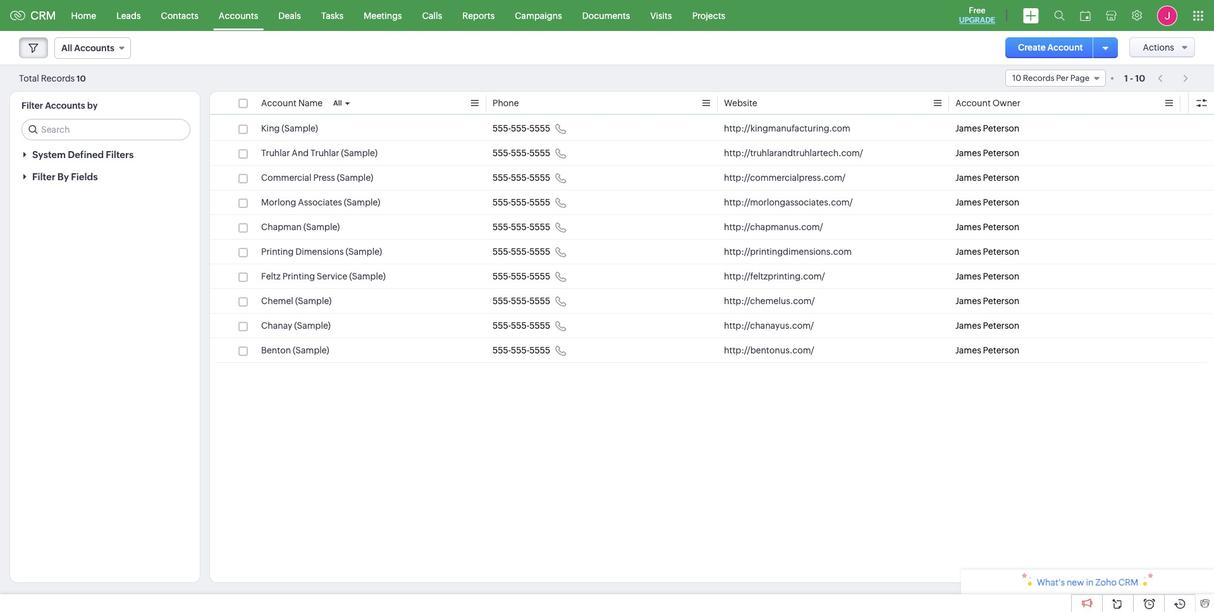 Task type: locate. For each thing, give the bounding box(es) containing it.
all up total records 10
[[61, 43, 72, 53]]

all inside field
[[61, 43, 72, 53]]

documents link
[[572, 0, 640, 31]]

(sample) down the feltz printing service (sample)
[[295, 296, 332, 306]]

all for all accounts
[[61, 43, 72, 53]]

1 vertical spatial crm
[[1119, 578, 1139, 588]]

2 horizontal spatial account
[[1048, 42, 1083, 53]]

accounts inside field
[[74, 43, 114, 53]]

(sample) right associates
[[344, 197, 381, 207]]

truhlar and truhlar (sample)
[[261, 148, 378, 158]]

(sample) up 'printing dimensions (sample)'
[[303, 222, 340, 232]]

10 5555 from the top
[[530, 345, 551, 356]]

chapman
[[261, 222, 302, 232]]

account up king
[[261, 98, 297, 108]]

1 vertical spatial accounts
[[74, 43, 114, 53]]

system defined filters button
[[10, 144, 200, 166]]

555-555-5555 for chemel (sample)
[[493, 296, 551, 306]]

deals
[[279, 10, 301, 21]]

2 horizontal spatial 10
[[1136, 73, 1146, 83]]

555-555-5555 for chanay (sample)
[[493, 321, 551, 331]]

8 555-555-5555 from the top
[[493, 296, 551, 306]]

8 5555 from the top
[[530, 296, 551, 306]]

9 james peterson from the top
[[956, 321, 1020, 331]]

account
[[1048, 42, 1083, 53], [261, 98, 297, 108], [956, 98, 991, 108]]

filter accounts by
[[22, 101, 98, 111]]

6 james from the top
[[956, 247, 982, 257]]

page
[[1071, 73, 1090, 83]]

1 horizontal spatial 10
[[1013, 73, 1022, 83]]

james for http://bentonus.com/
[[956, 345, 982, 356]]

home link
[[61, 0, 106, 31]]

555-555-5555 for commercial press (sample)
[[493, 173, 551, 183]]

1 james peterson from the top
[[956, 123, 1020, 133]]

printing inside feltz printing service (sample) link
[[283, 271, 315, 282]]

calls link
[[412, 0, 452, 31]]

555-555-5555 for printing dimensions (sample)
[[493, 247, 551, 257]]

6 peterson from the top
[[983, 247, 1020, 257]]

crm right zoho
[[1119, 578, 1139, 588]]

4 james peterson from the top
[[956, 197, 1020, 207]]

(sample) up and
[[282, 123, 318, 133]]

2 peterson from the top
[[983, 148, 1020, 158]]

benton (sample)
[[261, 345, 329, 356]]

filter left by
[[32, 171, 55, 182]]

1 horizontal spatial records
[[1023, 73, 1055, 83]]

http://commercialpress.com/
[[724, 173, 846, 183]]

(sample) down chanay (sample) "link"
[[293, 345, 329, 356]]

deals link
[[268, 0, 311, 31]]

5 5555 from the top
[[530, 222, 551, 232]]

service
[[317, 271, 348, 282]]

zoho
[[1096, 578, 1117, 588]]

crm link
[[10, 9, 56, 22]]

10 inside field
[[1013, 73, 1022, 83]]

0 horizontal spatial records
[[41, 73, 75, 83]]

meetings link
[[354, 0, 412, 31]]

http://morlongassociates.com/ link
[[724, 196, 853, 209]]

2 5555 from the top
[[530, 148, 551, 158]]

accounts left by on the top of page
[[45, 101, 85, 111]]

http://feltzprinting.com/ link
[[724, 270, 825, 283]]

filter by fields
[[32, 171, 98, 182]]

555-555-5555 for truhlar and truhlar (sample)
[[493, 148, 551, 158]]

fields
[[71, 171, 98, 182]]

accounts
[[219, 10, 258, 21], [74, 43, 114, 53], [45, 101, 85, 111]]

james for http://chapmanus.com/
[[956, 222, 982, 232]]

crm
[[30, 9, 56, 22], [1119, 578, 1139, 588]]

printing
[[261, 247, 294, 257], [283, 271, 315, 282]]

per
[[1057, 73, 1069, 83]]

2 james from the top
[[956, 148, 982, 158]]

1 peterson from the top
[[983, 123, 1020, 133]]

3 5555 from the top
[[530, 173, 551, 183]]

peterson for http://bentonus.com/
[[983, 345, 1020, 356]]

10 555-555-5555 from the top
[[493, 345, 551, 356]]

peterson
[[983, 123, 1020, 133], [983, 148, 1020, 158], [983, 173, 1020, 183], [983, 197, 1020, 207], [983, 222, 1020, 232], [983, 247, 1020, 257], [983, 271, 1020, 282], [983, 296, 1020, 306], [983, 321, 1020, 331], [983, 345, 1020, 356]]

5555 for http://feltzprinting.com/
[[530, 271, 551, 282]]

0 vertical spatial all
[[61, 43, 72, 53]]

1 truhlar from the left
[[261, 148, 290, 158]]

commercial press (sample)
[[261, 173, 373, 183]]

all accounts
[[61, 43, 114, 53]]

7 555-555-5555 from the top
[[493, 271, 551, 282]]

0 horizontal spatial truhlar
[[261, 148, 290, 158]]

8 james peterson from the top
[[956, 296, 1020, 306]]

all
[[61, 43, 72, 53], [333, 99, 342, 107]]

reports
[[463, 10, 495, 21]]

projects link
[[682, 0, 736, 31]]

morlong
[[261, 197, 296, 207]]

4 james from the top
[[956, 197, 982, 207]]

filter for filter accounts by
[[22, 101, 43, 111]]

http://printingdimensions.com
[[724, 247, 852, 257]]

name
[[298, 98, 323, 108]]

king (sample) link
[[261, 122, 318, 135]]

2 vertical spatial accounts
[[45, 101, 85, 111]]

peterson for http://kingmanufacturing.com
[[983, 123, 1020, 133]]

9 5555 from the top
[[530, 321, 551, 331]]

3 james peterson from the top
[[956, 173, 1020, 183]]

(sample) right press
[[337, 173, 373, 183]]

3 peterson from the top
[[983, 173, 1020, 183]]

filter down total
[[22, 101, 43, 111]]

peterson for http://printingdimensions.com
[[983, 247, 1020, 257]]

8 james from the top
[[956, 296, 982, 306]]

chanay (sample) link
[[261, 319, 331, 332]]

1 horizontal spatial account
[[956, 98, 991, 108]]

10 peterson from the top
[[983, 345, 1020, 356]]

http://chemelus.com/
[[724, 296, 815, 306]]

9 james from the top
[[956, 321, 982, 331]]

5 james peterson from the top
[[956, 222, 1020, 232]]

visits link
[[640, 0, 682, 31]]

account name
[[261, 98, 323, 108]]

james peterson for http://chapmanus.com/
[[956, 222, 1020, 232]]

james peterson for http://bentonus.com/
[[956, 345, 1020, 356]]

filter inside dropdown button
[[32, 171, 55, 182]]

555-555-5555 for feltz printing service (sample)
[[493, 271, 551, 282]]

james for http://printingdimensions.com
[[956, 247, 982, 257]]

Search text field
[[22, 120, 190, 140]]

http://chapmanus.com/
[[724, 222, 823, 232]]

1 horizontal spatial truhlar
[[311, 148, 339, 158]]

555-555-5555 for morlong associates (sample)
[[493, 197, 551, 207]]

(sample) up service
[[346, 247, 382, 257]]

7 5555 from the top
[[530, 271, 551, 282]]

printing inside printing dimensions (sample) link
[[261, 247, 294, 257]]

printing down chapman at left
[[261, 247, 294, 257]]

james peterson for http://chemelus.com/
[[956, 296, 1020, 306]]

james for http://chemelus.com/
[[956, 296, 982, 306]]

1 james from the top
[[956, 123, 982, 133]]

5555 for http://commercialpress.com/
[[530, 173, 551, 183]]

truhlar left and
[[261, 148, 290, 158]]

commercial press (sample) link
[[261, 171, 373, 184]]

what's
[[1037, 578, 1065, 588]]

0 horizontal spatial crm
[[30, 9, 56, 22]]

5 james from the top
[[956, 222, 982, 232]]

accounts left "deals"
[[219, 10, 258, 21]]

10 james peterson from the top
[[956, 345, 1020, 356]]

account up "per"
[[1048, 42, 1083, 53]]

navigation
[[1152, 69, 1196, 87]]

0 vertical spatial accounts
[[219, 10, 258, 21]]

4 555-555-5555 from the top
[[493, 197, 551, 207]]

6 5555 from the top
[[530, 247, 551, 257]]

account left owner
[[956, 98, 991, 108]]

printing up the chemel (sample)
[[283, 271, 315, 282]]

1 vertical spatial filter
[[32, 171, 55, 182]]

7 peterson from the top
[[983, 271, 1020, 282]]

accounts down home
[[74, 43, 114, 53]]

5555 for http://morlongassociates.com/
[[530, 197, 551, 207]]

profile element
[[1150, 0, 1186, 31]]

calendar image
[[1080, 10, 1091, 21]]

all right name
[[333, 99, 342, 107]]

0 horizontal spatial account
[[261, 98, 297, 108]]

1 5555 from the top
[[530, 123, 551, 133]]

0 vertical spatial printing
[[261, 247, 294, 257]]

what's new in zoho crm link
[[962, 570, 1215, 595]]

chapman (sample) link
[[261, 221, 340, 233]]

4 5555 from the top
[[530, 197, 551, 207]]

5555
[[530, 123, 551, 133], [530, 148, 551, 158], [530, 173, 551, 183], [530, 197, 551, 207], [530, 222, 551, 232], [530, 247, 551, 257], [530, 271, 551, 282], [530, 296, 551, 306], [530, 321, 551, 331], [530, 345, 551, 356]]

james peterson for http://feltzprinting.com/
[[956, 271, 1020, 282]]

7 james from the top
[[956, 271, 982, 282]]

1 vertical spatial printing
[[283, 271, 315, 282]]

555-555-5555 for chapman (sample)
[[493, 222, 551, 232]]

6 james peterson from the top
[[956, 247, 1020, 257]]

records inside field
[[1023, 73, 1055, 83]]

8 peterson from the top
[[983, 296, 1020, 306]]

peterson for http://truhlarandtruhlartech.com/
[[983, 148, 1020, 158]]

system
[[32, 149, 66, 160]]

accounts for all accounts
[[74, 43, 114, 53]]

1
[[1125, 73, 1129, 83]]

records left "per"
[[1023, 73, 1055, 83]]

1 555-555-5555 from the top
[[493, 123, 551, 133]]

james for http://truhlarandtruhlartech.com/
[[956, 148, 982, 158]]

10 down all accounts
[[77, 74, 86, 83]]

create
[[1018, 42, 1046, 53]]

7 james peterson from the top
[[956, 271, 1020, 282]]

3 james from the top
[[956, 173, 982, 183]]

10 inside total records 10
[[77, 74, 86, 83]]

records up filter accounts by
[[41, 73, 75, 83]]

2 james peterson from the top
[[956, 148, 1020, 158]]

0 vertical spatial filter
[[22, 101, 43, 111]]

by
[[87, 101, 98, 111]]

9 555-555-5555 from the top
[[493, 321, 551, 331]]

10 james from the top
[[956, 345, 982, 356]]

5555 for http://chapmanus.com/
[[530, 222, 551, 232]]

555-555-5555
[[493, 123, 551, 133], [493, 148, 551, 158], [493, 173, 551, 183], [493, 197, 551, 207], [493, 222, 551, 232], [493, 247, 551, 257], [493, 271, 551, 282], [493, 296, 551, 306], [493, 321, 551, 331], [493, 345, 551, 356]]

create menu image
[[1024, 8, 1039, 23]]

account for account name
[[261, 98, 297, 108]]

james peterson for http://printingdimensions.com
[[956, 247, 1020, 257]]

5555 for http://kingmanufacturing.com
[[530, 123, 551, 133]]

crm left home link
[[30, 9, 56, 22]]

james for http://feltzprinting.com/
[[956, 271, 982, 282]]

http://morlongassociates.com/
[[724, 197, 853, 207]]

5555 for http://truhlarandtruhlartech.com/
[[530, 148, 551, 158]]

1 vertical spatial all
[[333, 99, 342, 107]]

10 right -
[[1136, 73, 1146, 83]]

10
[[1136, 73, 1146, 83], [1013, 73, 1022, 83], [77, 74, 86, 83]]

0 horizontal spatial 10
[[77, 74, 86, 83]]

5 555-555-5555 from the top
[[493, 222, 551, 232]]

james peterson for http://morlongassociates.com/
[[956, 197, 1020, 207]]

row group
[[210, 116, 1215, 363]]

truhlar up press
[[311, 148, 339, 158]]

james peterson
[[956, 123, 1020, 133], [956, 148, 1020, 158], [956, 173, 1020, 183], [956, 197, 1020, 207], [956, 222, 1020, 232], [956, 247, 1020, 257], [956, 271, 1020, 282], [956, 296, 1020, 306], [956, 321, 1020, 331], [956, 345, 1020, 356]]

total
[[19, 73, 39, 83]]

2 555-555-5555 from the top
[[493, 148, 551, 158]]

5555 for http://chanayus.com/
[[530, 321, 551, 331]]

4 peterson from the top
[[983, 197, 1020, 207]]

filters
[[106, 149, 134, 160]]

new
[[1067, 578, 1085, 588]]

9 peterson from the top
[[983, 321, 1020, 331]]

king (sample)
[[261, 123, 318, 133]]

10 up owner
[[1013, 73, 1022, 83]]

tasks link
[[311, 0, 354, 31]]

filter for filter by fields
[[32, 171, 55, 182]]

1 horizontal spatial crm
[[1119, 578, 1139, 588]]

3 555-555-5555 from the top
[[493, 173, 551, 183]]

meetings
[[364, 10, 402, 21]]

6 555-555-5555 from the top
[[493, 247, 551, 257]]

projects
[[692, 10, 726, 21]]

555-555-5555 for king (sample)
[[493, 123, 551, 133]]

account for account owner
[[956, 98, 991, 108]]

chemel
[[261, 296, 293, 306]]

0 horizontal spatial all
[[61, 43, 72, 53]]

(sample) down chemel (sample) link
[[294, 321, 331, 331]]

5 peterson from the top
[[983, 222, 1020, 232]]

1 horizontal spatial all
[[333, 99, 342, 107]]

2 truhlar from the left
[[311, 148, 339, 158]]

filter
[[22, 101, 43, 111], [32, 171, 55, 182]]



Task type: describe. For each thing, give the bounding box(es) containing it.
truhlar and truhlar (sample) link
[[261, 147, 378, 159]]

555-555-5555 for benton (sample)
[[493, 345, 551, 356]]

accounts link
[[209, 0, 268, 31]]

free
[[969, 6, 986, 15]]

http://chapmanus.com/ link
[[724, 221, 823, 233]]

5555 for http://chemelus.com/
[[530, 296, 551, 306]]

peterson for http://feltzprinting.com/
[[983, 271, 1020, 282]]

james peterson for http://truhlarandtruhlartech.com/
[[956, 148, 1020, 158]]

documents
[[583, 10, 630, 21]]

5555 for http://printingdimensions.com
[[530, 247, 551, 257]]

james for http://commercialpress.com/
[[956, 173, 982, 183]]

peterson for http://chapmanus.com/
[[983, 222, 1020, 232]]

total records 10
[[19, 73, 86, 83]]

10 for total records 10
[[77, 74, 86, 83]]

10 records per page
[[1013, 73, 1090, 83]]

benton (sample) link
[[261, 344, 329, 357]]

create menu element
[[1016, 0, 1047, 31]]

peterson for http://chemelus.com/
[[983, 296, 1020, 306]]

chemel (sample)
[[261, 296, 332, 306]]

tasks
[[321, 10, 344, 21]]

campaigns
[[515, 10, 562, 21]]

leads link
[[106, 0, 151, 31]]

feltz printing service (sample) link
[[261, 270, 386, 283]]

contacts link
[[151, 0, 209, 31]]

website
[[724, 98, 758, 108]]

row group containing king (sample)
[[210, 116, 1215, 363]]

calls
[[422, 10, 442, 21]]

http://commercialpress.com/ link
[[724, 171, 846, 184]]

create account button
[[1006, 37, 1096, 58]]

5555 for http://bentonus.com/
[[530, 345, 551, 356]]

james peterson for http://chanayus.com/
[[956, 321, 1020, 331]]

10 for 1 - 10
[[1136, 73, 1146, 83]]

feltz printing service (sample)
[[261, 271, 386, 282]]

defined
[[68, 149, 104, 160]]

associates
[[298, 197, 342, 207]]

press
[[313, 173, 335, 183]]

records for 10
[[1023, 73, 1055, 83]]

printing dimensions (sample) link
[[261, 245, 382, 258]]

http://chemelus.com/ link
[[724, 295, 815, 307]]

what's new in zoho crm
[[1037, 578, 1139, 588]]

phone
[[493, 98, 519, 108]]

http://chanayus.com/
[[724, 321, 814, 331]]

chapman (sample)
[[261, 222, 340, 232]]

and
[[292, 148, 309, 158]]

http://truhlarandtruhlartech.com/
[[724, 148, 863, 158]]

free upgrade
[[960, 6, 996, 25]]

account owner
[[956, 98, 1021, 108]]

printing dimensions (sample)
[[261, 247, 382, 257]]

http://feltzprinting.com/
[[724, 271, 825, 282]]

chanay (sample)
[[261, 321, 331, 331]]

upgrade
[[960, 16, 996, 25]]

1 - 10
[[1125, 73, 1146, 83]]

owner
[[993, 98, 1021, 108]]

leads
[[116, 10, 141, 21]]

campaigns link
[[505, 0, 572, 31]]

http://bentonus.com/ link
[[724, 344, 815, 357]]

feltz
[[261, 271, 281, 282]]

chanay
[[261, 321, 293, 331]]

accounts for filter accounts by
[[45, 101, 85, 111]]

search element
[[1047, 0, 1073, 31]]

king
[[261, 123, 280, 133]]

(sample) inside "link"
[[294, 321, 331, 331]]

http://kingmanufacturing.com link
[[724, 122, 851, 135]]

morlong associates (sample) link
[[261, 196, 381, 209]]

in
[[1086, 578, 1094, 588]]

james peterson for http://commercialpress.com/
[[956, 173, 1020, 183]]

commercial
[[261, 173, 312, 183]]

records for total
[[41, 73, 75, 83]]

contacts
[[161, 10, 199, 21]]

benton
[[261, 345, 291, 356]]

system defined filters
[[32, 149, 134, 160]]

james for http://kingmanufacturing.com
[[956, 123, 982, 133]]

james peterson for http://kingmanufacturing.com
[[956, 123, 1020, 133]]

chemel (sample) link
[[261, 295, 332, 307]]

(sample) right service
[[349, 271, 386, 282]]

by
[[57, 171, 69, 182]]

search image
[[1055, 10, 1065, 21]]

10 Records Per Page field
[[1006, 70, 1106, 87]]

peterson for http://morlongassociates.com/
[[983, 197, 1020, 207]]

actions
[[1143, 42, 1175, 53]]

visits
[[651, 10, 672, 21]]

reports link
[[452, 0, 505, 31]]

james for http://morlongassociates.com/
[[956, 197, 982, 207]]

All Accounts field
[[54, 37, 131, 59]]

http://truhlarandtruhlartech.com/ link
[[724, 147, 863, 159]]

(sample) up commercial press (sample)
[[341, 148, 378, 158]]

http://kingmanufacturing.com
[[724, 123, 851, 133]]

account inside button
[[1048, 42, 1083, 53]]

http://bentonus.com/
[[724, 345, 815, 356]]

james for http://chanayus.com/
[[956, 321, 982, 331]]

peterson for http://chanayus.com/
[[983, 321, 1020, 331]]

create account
[[1018, 42, 1083, 53]]

all for all
[[333, 99, 342, 107]]

http://printingdimensions.com link
[[724, 245, 852, 258]]

0 vertical spatial crm
[[30, 9, 56, 22]]

peterson for http://commercialpress.com/
[[983, 173, 1020, 183]]

http://chanayus.com/ link
[[724, 319, 814, 332]]

-
[[1130, 73, 1134, 83]]

profile image
[[1158, 5, 1178, 26]]



Task type: vqa. For each thing, say whether or not it's contained in the screenshot.
second export from the right
no



